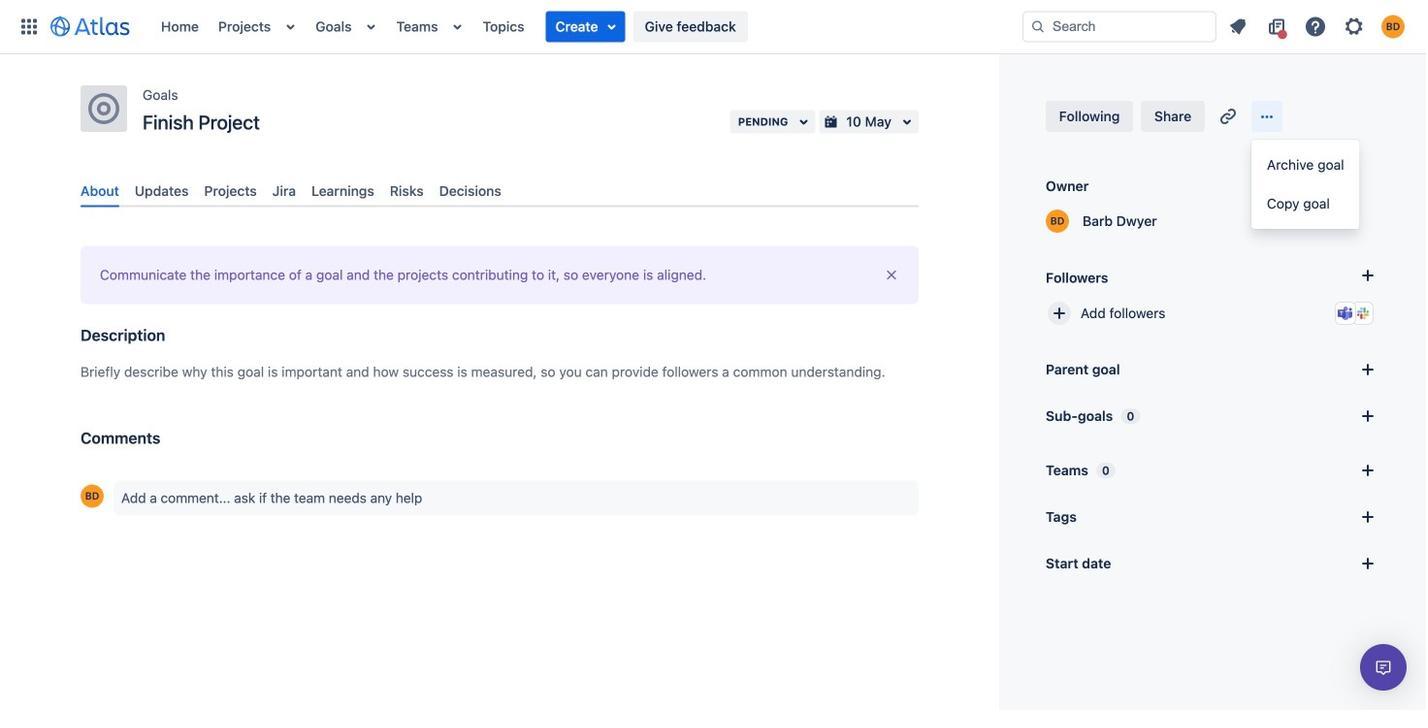 Task type: locate. For each thing, give the bounding box(es) containing it.
account image
[[1382, 15, 1405, 38]]

search image
[[1031, 19, 1046, 34]]

msteams logo showing  channels are connected to this goal image
[[1338, 306, 1354, 321]]

add a follower image
[[1357, 264, 1380, 287]]

0 horizontal spatial list
[[151, 0, 1023, 54]]

slack logo showing nan channels are connected to this goal image
[[1356, 306, 1371, 321]]

group
[[1252, 140, 1360, 229]]

list item
[[546, 11, 626, 42]]

None search field
[[1023, 11, 1217, 42]]

switch to... image
[[17, 15, 41, 38]]

banner
[[0, 0, 1427, 54]]

list
[[151, 0, 1023, 54], [1221, 11, 1415, 42]]

tab list
[[73, 175, 927, 207]]

1 horizontal spatial list
[[1221, 11, 1415, 42]]



Task type: describe. For each thing, give the bounding box(es) containing it.
top element
[[12, 0, 1023, 54]]

notifications image
[[1227, 15, 1250, 38]]

settings image
[[1343, 15, 1366, 38]]

Search field
[[1023, 11, 1217, 42]]

help image
[[1304, 15, 1328, 38]]

add follower image
[[1048, 302, 1071, 325]]

list item inside list
[[546, 11, 626, 42]]

goal icon image
[[88, 93, 119, 124]]

more icon image
[[1256, 105, 1279, 128]]

close banner image
[[884, 268, 900, 283]]



Task type: vqa. For each thing, say whether or not it's contained in the screenshot.
the Account 'image'
yes



